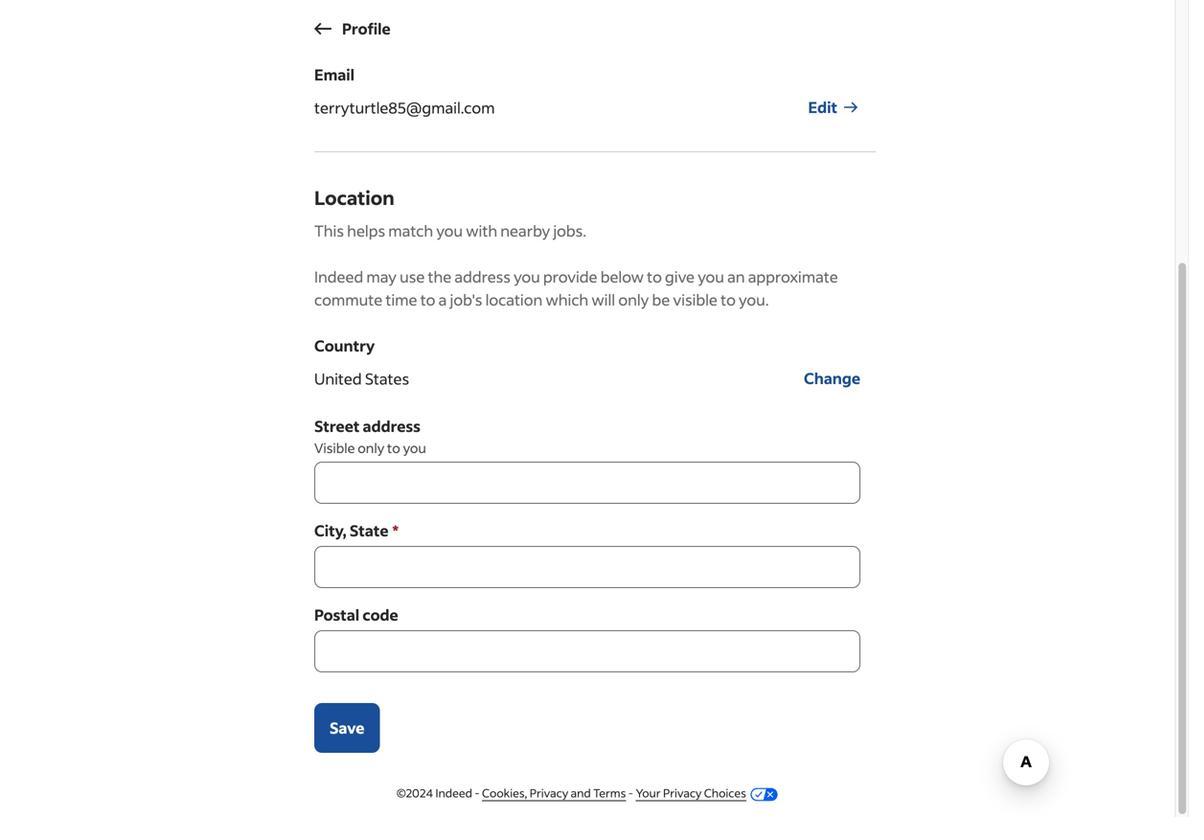 Task type: locate. For each thing, give the bounding box(es) containing it.
1 vertical spatial only
[[358, 440, 385, 457]]

- left cookies,
[[475, 786, 480, 801]]

0 vertical spatial indeed
[[314, 267, 364, 287]]

0 horizontal spatial address
[[363, 417, 421, 436]]

1 vertical spatial address
[[363, 417, 421, 436]]

city, state *
[[314, 521, 399, 541]]

an
[[728, 267, 745, 287]]

only inside street address visible only to you
[[358, 440, 385, 457]]

only down below
[[619, 290, 649, 310]]

0 horizontal spatial indeed
[[314, 267, 364, 287]]

edit link
[[809, 86, 861, 128]]

- left your
[[629, 786, 634, 801]]

1 horizontal spatial only
[[619, 290, 649, 310]]

terryturtle
[[314, 98, 389, 117]]

and
[[571, 786, 591, 801]]

contact information element
[[314, 0, 876, 753]]

©2024
[[397, 786, 433, 801]]

1 horizontal spatial indeed
[[436, 786, 472, 801]]

save button
[[314, 704, 380, 753]]

you left an
[[698, 267, 725, 287]]

to right visible
[[387, 440, 401, 457]]

commute
[[314, 290, 383, 310]]

visible
[[314, 440, 355, 457]]

profile link
[[303, 8, 403, 50]]

you
[[437, 221, 463, 241], [514, 267, 540, 287], [698, 267, 725, 287], [403, 440, 426, 457]]

only
[[619, 290, 649, 310], [358, 440, 385, 457]]

approximate
[[748, 267, 839, 287]]

0 horizontal spatial -
[[475, 786, 480, 801]]

indeed right ©2024
[[436, 786, 472, 801]]

give
[[665, 267, 695, 287]]

only right visible
[[358, 440, 385, 457]]

a
[[439, 290, 447, 310]]

to left a
[[421, 290, 436, 310]]

0 vertical spatial only
[[619, 290, 649, 310]]

email
[[314, 65, 355, 84]]

privacy left and
[[530, 786, 569, 801]]

address up job's
[[455, 267, 511, 287]]

this
[[314, 221, 344, 241]]

to up be
[[647, 267, 662, 287]]

©2024 indeed - cookies, privacy and terms - your privacy choices
[[397, 786, 747, 801]]

privacy
[[530, 786, 569, 801], [663, 786, 702, 801]]

privacy right your
[[663, 786, 702, 801]]

profile
[[342, 19, 391, 38]]

0 horizontal spatial only
[[358, 440, 385, 457]]

indeed may use the address you provide below to give you an approximate commute time to a job's location which will only be visible to you.
[[314, 267, 839, 310]]

street
[[314, 417, 360, 436]]

with
[[466, 221, 498, 241]]

1 vertical spatial indeed
[[436, 786, 472, 801]]

postal
[[314, 605, 360, 625]]

1 horizontal spatial privacy
[[663, 786, 702, 801]]

indeed
[[314, 267, 364, 287], [436, 786, 472, 801]]

0 vertical spatial address
[[455, 267, 511, 287]]

be
[[652, 290, 670, 310]]

Street address field
[[314, 462, 861, 504]]

1 horizontal spatial address
[[455, 267, 511, 287]]

-
[[475, 786, 480, 801], [629, 786, 634, 801]]

state
[[350, 521, 389, 541]]

address down states
[[363, 417, 421, 436]]

0 horizontal spatial privacy
[[530, 786, 569, 801]]

choices
[[704, 786, 747, 801]]

code
[[363, 605, 398, 625]]

address
[[455, 267, 511, 287], [363, 417, 421, 436]]

save
[[330, 719, 365, 738]]

2 - from the left
[[629, 786, 634, 801]]

you.
[[739, 290, 769, 310]]

to
[[647, 267, 662, 287], [421, 290, 436, 310], [721, 290, 736, 310], [387, 440, 401, 457]]

None field
[[314, 546, 861, 589]]

1 horizontal spatial -
[[629, 786, 634, 801]]

visible
[[673, 290, 718, 310]]

indeed up commute
[[314, 267, 364, 287]]

you down states
[[403, 440, 426, 457]]

location
[[486, 290, 543, 310]]

united
[[314, 369, 362, 388]]



Task type: vqa. For each thing, say whether or not it's contained in the screenshot.
Privacy
yes



Task type: describe. For each thing, give the bounding box(es) containing it.
nearby
[[501, 221, 550, 241]]

the
[[428, 267, 452, 287]]

match
[[389, 221, 433, 241]]

change
[[804, 369, 861, 388]]

1 - from the left
[[475, 786, 480, 801]]

terms
[[594, 786, 626, 801]]

1 privacy from the left
[[530, 786, 569, 801]]

cookies, privacy and terms link
[[482, 786, 626, 802]]

may
[[367, 267, 397, 287]]

below
[[601, 267, 644, 287]]

your privacy choices link
[[636, 786, 747, 802]]

*
[[393, 521, 399, 541]]

location
[[314, 185, 395, 210]]

country
[[314, 336, 375, 356]]

which
[[546, 290, 589, 310]]

indeed inside indeed may use the address you provide below to give you an approximate commute time to a job's location which will only be visible to you.
[[314, 267, 364, 287]]

city,
[[314, 521, 347, 541]]

united states
[[314, 369, 409, 388]]

terryturtle 85@gmail.com
[[314, 98, 495, 117]]

use
[[400, 267, 425, 287]]

time
[[386, 290, 417, 310]]

job's
[[450, 290, 483, 310]]

2 privacy from the left
[[663, 786, 702, 801]]

this helps match you with nearby jobs.
[[314, 221, 587, 241]]

edit
[[809, 97, 838, 117]]

change button
[[804, 358, 861, 400]]

you left with at the left top of page
[[437, 221, 463, 241]]

to down an
[[721, 290, 736, 310]]

address inside street address visible only to you
[[363, 417, 421, 436]]

helps
[[347, 221, 385, 241]]

Postal code field
[[314, 631, 861, 673]]

only inside indeed may use the address you provide below to give you an approximate commute time to a job's location which will only be visible to you.
[[619, 290, 649, 310]]

provide
[[543, 267, 598, 287]]

to inside street address visible only to you
[[387, 440, 401, 457]]

your
[[636, 786, 661, 801]]

cookies,
[[482, 786, 528, 801]]

street address visible only to you
[[314, 417, 426, 457]]

states
[[365, 369, 409, 388]]

postal code
[[314, 605, 398, 625]]

you up location
[[514, 267, 540, 287]]

address inside indeed may use the address you provide below to give you an approximate commute time to a job's location which will only be visible to you.
[[455, 267, 511, 287]]

jobs.
[[553, 221, 587, 241]]

will
[[592, 290, 616, 310]]

85@gmail.com
[[389, 98, 495, 117]]

you inside street address visible only to you
[[403, 440, 426, 457]]



